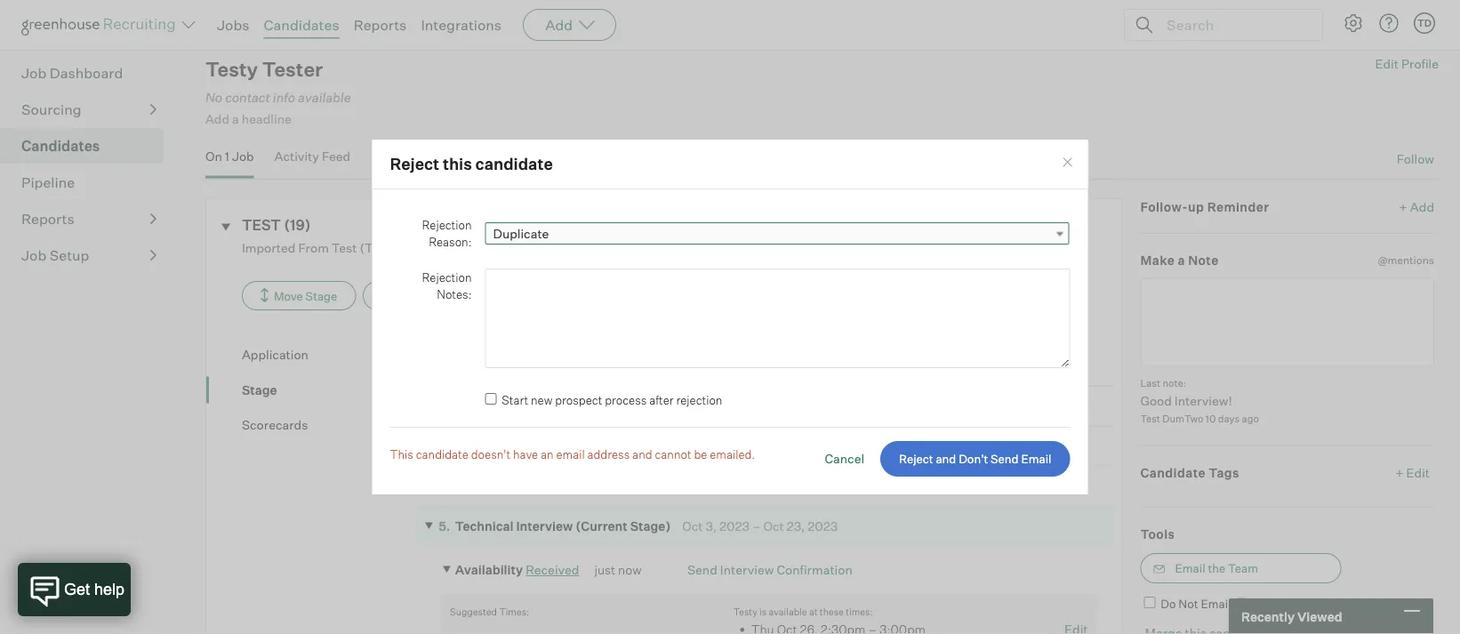 Task type: describe. For each thing, give the bounding box(es) containing it.
Start new prospect process after rejection checkbox
[[485, 393, 497, 405]]

email inside "link"
[[1022, 452, 1052, 466]]

0 vertical spatial reports link
[[354, 16, 407, 34]]

note
[[1189, 252, 1219, 268]]

application for application review applied on  feb 15, 2023 | sep 15, 2023 – oct 3, 2023
[[455, 358, 525, 373]]

tank
[[506, 398, 536, 414]]

configure image
[[1343, 12, 1365, 34]]

recently
[[1242, 609, 1295, 624]]

suggested
[[450, 606, 497, 617]]

back to search results
[[31, 4, 159, 20]]

edit inside + edit link
[[1407, 465, 1430, 480]]

0 horizontal spatial edit
[[1376, 56, 1399, 72]]

don't
[[959, 452, 988, 466]]

days
[[1218, 413, 1240, 425]]

holding tank oct 3, 2023 – oct 3, 2023
[[455, 398, 696, 414]]

test inside last note: good interview! test dumtwo               10 days               ago
[[1141, 413, 1161, 425]]

of
[[1286, 4, 1297, 19]]

reject and don't send email
[[899, 452, 1052, 466]]

0 horizontal spatial reports link
[[21, 208, 157, 230]]

just now
[[595, 562, 642, 578]]

0 vertical spatial interview
[[516, 518, 573, 534]]

oct right tank
[[547, 398, 568, 414]]

oct right 'screen'
[[582, 438, 603, 454]]

add button
[[523, 9, 617, 41]]

make
[[1141, 252, 1175, 268]]

@mentions
[[1378, 253, 1435, 267]]

1 vertical spatial interview
[[720, 562, 774, 578]]

stage inside "stage" link
[[242, 382, 277, 397]]

on
[[205, 148, 222, 164]]

testy for tester
[[205, 57, 258, 82]]

holding
[[455, 398, 503, 414]]

0 vertical spatial candidate
[[476, 154, 553, 174]]

notes:
[[437, 287, 472, 301]]

reject for reject and don't send email
[[899, 452, 934, 466]]

– left '23,' at the bottom of the page
[[753, 518, 761, 534]]

candidate tags
[[1141, 465, 1240, 480]]

times:
[[846, 606, 873, 617]]

feed
[[322, 148, 351, 164]]

activity
[[274, 148, 319, 164]]

last
[[1141, 377, 1161, 389]]

have
[[513, 447, 538, 461]]

viewed
[[1298, 609, 1343, 624]]

email the team
[[1175, 561, 1259, 575]]

reason:
[[429, 235, 472, 249]]

linkedin link
[[432, 148, 483, 175]]

application review applied on  feb 15, 2023 | sep 15, 2023 – oct 3, 2023
[[455, 358, 886, 373]]

last note: good interview! test dumtwo               10 days               ago
[[1141, 377, 1259, 425]]

job dashboard link
[[21, 62, 157, 84]]

the
[[1208, 561, 1226, 575]]

feb
[[648, 358, 670, 373]]

follow-
[[1141, 199, 1188, 214]]

edit profile
[[1376, 56, 1439, 72]]

candidate
[[1141, 465, 1206, 480]]

imported
[[242, 240, 296, 255]]

search
[[77, 4, 117, 20]]

not
[[1179, 597, 1199, 611]]

oct 3, 2023 – oct 23, 2023
[[683, 518, 838, 534]]

details
[[371, 148, 412, 164]]

jobs link
[[217, 16, 250, 34]]

move stage
[[274, 288, 337, 303]]

up
[[1188, 199, 1205, 214]]

0 vertical spatial candidates link
[[264, 16, 339, 34]]

1 horizontal spatial available
[[769, 606, 807, 617]]

job setup link
[[21, 245, 157, 266]]

review
[[528, 358, 572, 373]]

testy tester no contact info available add a headline
[[205, 57, 351, 127]]

cancel link
[[825, 451, 865, 466]]

testy for is
[[734, 606, 758, 617]]

+ edit link
[[1391, 460, 1435, 485]]

Do Not Email checkbox
[[1144, 597, 1156, 608]]

0 vertical spatial test
[[332, 240, 357, 255]]

after
[[650, 393, 674, 407]]

job for job dashboard
[[21, 64, 46, 82]]

sep
[[730, 358, 753, 373]]

emailed.
[[710, 447, 755, 461]]

profile
[[1402, 56, 1439, 72]]

oct right sep
[[818, 358, 839, 373]]

send interview confirmation button
[[687, 562, 853, 578]]

on 1 job link
[[205, 148, 254, 175]]

(19)
[[284, 216, 311, 234]]

greenhouse recruiting image
[[21, 14, 181, 36]]

screen
[[528, 438, 571, 454]]

1 vertical spatial job
[[232, 148, 254, 164]]

new
[[531, 393, 553, 407]]

0 horizontal spatial candidates
[[21, 137, 100, 155]]

0 horizontal spatial 1
[[225, 148, 229, 164]]

move
[[274, 288, 303, 303]]

application for application
[[242, 347, 309, 362]]

add inside the add popup button
[[545, 16, 573, 34]]

job dashboard
[[21, 64, 123, 82]]

tags
[[1209, 465, 1240, 480]]

1 vertical spatial a
[[1178, 252, 1186, 268]]

integrations
[[421, 16, 502, 34]]

(test
[[360, 240, 390, 255]]

preliminary
[[455, 438, 526, 454]]

candidates
[[1311, 4, 1375, 19]]

team
[[1228, 561, 1259, 575]]

email the team button
[[1141, 553, 1342, 583]]

jobs
[[217, 16, 250, 34]]

add inside testy tester no contact info available add a headline
[[205, 111, 230, 127]]

email
[[556, 447, 585, 461]]

good
[[1141, 393, 1172, 408]]

reminder
[[1208, 199, 1270, 214]]

setup
[[50, 247, 89, 264]]

testy is available at these times:
[[734, 606, 873, 617]]

move stage button
[[242, 281, 356, 310]]

integrations link
[[421, 16, 502, 34]]

cancel
[[825, 451, 865, 466]]



Task type: vqa. For each thing, say whether or not it's contained in the screenshot.
Jobs
yes



Task type: locate. For each thing, give the bounding box(es) containing it.
2 horizontal spatial add
[[1411, 199, 1435, 214]]

email inside button
[[1175, 561, 1206, 575]]

testy inside testy tester no contact info available add a headline
[[205, 57, 258, 82]]

2 vertical spatial job
[[21, 247, 46, 264]]

stage right move
[[306, 288, 337, 303]]

0 vertical spatial available
[[298, 89, 351, 105]]

1 vertical spatial stage
[[242, 382, 277, 397]]

candidates up tester
[[264, 16, 339, 34]]

rejection up reason:
[[422, 217, 472, 232]]

reports inside reports link
[[21, 210, 74, 228]]

None text field
[[1141, 278, 1435, 367]]

to
[[63, 4, 75, 20]]

oct right stage)
[[683, 518, 703, 534]]

0 horizontal spatial a
[[232, 111, 239, 127]]

0 vertical spatial send
[[991, 452, 1019, 466]]

0 vertical spatial email
[[1022, 452, 1052, 466]]

2 15, from the left
[[756, 358, 771, 373]]

job right 'on'
[[232, 148, 254, 164]]

process
[[605, 393, 647, 407]]

these
[[820, 606, 844, 617]]

reject left this
[[390, 154, 440, 174]]

reject left don't
[[899, 452, 934, 466]]

0 horizontal spatial test
[[332, 240, 357, 255]]

scorecards link
[[242, 416, 416, 433]]

1 horizontal spatial edit
[[1407, 465, 1430, 480]]

+ for + edit
[[1396, 465, 1404, 480]]

15, right sep
[[756, 358, 771, 373]]

0 horizontal spatial candidates link
[[21, 135, 157, 157]]

reports link left integrations
[[354, 16, 407, 34]]

reject
[[390, 154, 440, 174], [899, 452, 934, 466]]

2 vertical spatial email
[[1201, 597, 1232, 611]]

0 horizontal spatial send
[[687, 562, 718, 578]]

edit profile link
[[1376, 56, 1439, 72]]

send inside "link"
[[991, 452, 1019, 466]]

3,
[[842, 358, 853, 373], [571, 398, 582, 414], [652, 398, 663, 414], [606, 438, 617, 454], [687, 438, 698, 454], [706, 518, 717, 534]]

0 horizontal spatial 15,
[[673, 358, 688, 373]]

+ inside + add link
[[1400, 199, 1408, 214]]

1 vertical spatial reports
[[21, 210, 74, 228]]

interview up is at the right
[[720, 562, 774, 578]]

reports
[[354, 16, 407, 34], [21, 210, 74, 228]]

available inside testy tester no contact info available add a headline
[[298, 89, 351, 105]]

1 horizontal spatial reports link
[[354, 16, 407, 34]]

0 vertical spatial job
[[21, 64, 46, 82]]

3. preliminary screen oct 3, 2023 – oct 3, 2023
[[439, 438, 731, 454]]

job left setup
[[21, 247, 46, 264]]

note:
[[1163, 377, 1187, 389]]

1 vertical spatial add
[[205, 111, 230, 127]]

0 vertical spatial +
[[1400, 199, 1408, 214]]

reject for reject this candidate
[[390, 154, 440, 174]]

test left (test
[[332, 240, 357, 255]]

1 vertical spatial email
[[1175, 561, 1206, 575]]

rejection
[[676, 393, 723, 407]]

reject inside "link"
[[899, 452, 934, 466]]

on 1 job
[[205, 148, 254, 164]]

0 horizontal spatial application
[[242, 347, 309, 362]]

none text field inside reject this candidate dialog
[[485, 268, 1071, 368]]

candidates link down sourcing link
[[21, 135, 157, 157]]

1 right 'on'
[[225, 148, 229, 164]]

0 horizontal spatial stage
[[242, 382, 277, 397]]

reports left integrations
[[354, 16, 407, 34]]

+ add link
[[1400, 198, 1435, 215]]

email right don't
[[1022, 452, 1052, 466]]

testy left is at the right
[[734, 606, 758, 617]]

1 horizontal spatial 15,
[[756, 358, 771, 373]]

doesn't
[[471, 447, 511, 461]]

sourcing
[[21, 101, 81, 118]]

1 vertical spatial reject
[[899, 452, 934, 466]]

scorecards
[[242, 417, 308, 433]]

0 vertical spatial stage
[[306, 288, 337, 303]]

rejection notes:
[[422, 270, 472, 301]]

1 rejection from the top
[[422, 217, 472, 232]]

stage
[[306, 288, 337, 303], [242, 382, 277, 397]]

job up sourcing
[[21, 64, 46, 82]]

this
[[443, 154, 472, 174]]

1 horizontal spatial stage
[[306, 288, 337, 303]]

activity feed
[[274, 148, 351, 164]]

Search text field
[[1163, 12, 1307, 38]]

reports down pipeline on the top of page
[[21, 210, 74, 228]]

edit
[[1376, 56, 1399, 72], [1407, 465, 1430, 480]]

2 vertical spatial add
[[1411, 199, 1435, 214]]

start new prospect process after rejection
[[502, 393, 723, 407]]

1 vertical spatial testy
[[734, 606, 758, 617]]

1 horizontal spatial reject
[[899, 452, 934, 466]]

follow link
[[1397, 150, 1435, 168]]

available right info
[[298, 89, 351, 105]]

10
[[1206, 413, 1216, 425]]

2 rejection from the top
[[422, 270, 472, 284]]

1 horizontal spatial application
[[455, 358, 525, 373]]

0 horizontal spatial testy
[[205, 57, 258, 82]]

0 vertical spatial add
[[545, 16, 573, 34]]

rejection up notes:
[[422, 270, 472, 284]]

3.
[[439, 438, 450, 454]]

and inside "link"
[[936, 452, 957, 466]]

–
[[807, 358, 816, 373], [617, 398, 626, 414], [652, 438, 661, 454], [753, 518, 761, 534]]

0 horizontal spatial available
[[298, 89, 351, 105]]

0 vertical spatial a
[[232, 111, 239, 127]]

times:
[[499, 606, 529, 617]]

0 horizontal spatial add
[[205, 111, 230, 127]]

– left after
[[617, 398, 626, 414]]

reject this candidate
[[390, 154, 553, 174]]

candidates down sourcing
[[21, 137, 100, 155]]

availability
[[455, 562, 523, 578]]

test
[[332, 240, 357, 255], [1141, 413, 1161, 425]]

1 horizontal spatial candidates link
[[264, 16, 339, 34]]

a left the note
[[1178, 252, 1186, 268]]

and left don't
[[936, 452, 957, 466]]

at
[[809, 606, 818, 617]]

confirmation
[[777, 562, 853, 578]]

1 left of
[[1276, 4, 1281, 19]]

add inside + add link
[[1411, 199, 1435, 214]]

be
[[694, 447, 708, 461]]

application inside application link
[[242, 347, 309, 362]]

job for job setup
[[21, 247, 46, 264]]

headline
[[242, 111, 292, 127]]

dumtwo
[[1163, 413, 1204, 425]]

15,
[[673, 358, 688, 373], [756, 358, 771, 373]]

1 horizontal spatial test
[[1141, 413, 1161, 425]]

1 of 1 candidates
[[1276, 4, 1375, 19]]

0 horizontal spatial reports
[[21, 210, 74, 228]]

1 horizontal spatial and
[[936, 452, 957, 466]]

rejection for notes:
[[422, 270, 472, 284]]

5. technical interview (current stage)
[[439, 518, 671, 534]]

1 vertical spatial reports link
[[21, 208, 157, 230]]

0 horizontal spatial reject
[[390, 154, 440, 174]]

1 vertical spatial test
[[1141, 413, 1161, 425]]

1 horizontal spatial candidate
[[476, 154, 553, 174]]

stage inside move stage "button"
[[306, 288, 337, 303]]

0 vertical spatial rejection
[[422, 217, 472, 232]]

reject this candidate dialog
[[371, 139, 1089, 495]]

1 vertical spatial candidates link
[[21, 135, 157, 157]]

+ for + add
[[1400, 199, 1408, 214]]

dumtwo)
[[393, 240, 450, 255]]

1 15, from the left
[[673, 358, 688, 373]]

now
[[618, 562, 642, 578]]

an
[[541, 447, 554, 461]]

testy up contact
[[205, 57, 258, 82]]

follow
[[1397, 151, 1435, 167]]

2023
[[691, 358, 721, 373], [774, 358, 804, 373], [855, 358, 886, 373], [584, 398, 615, 414], [666, 398, 696, 414], [620, 438, 650, 454], [701, 438, 731, 454], [720, 518, 750, 534], [808, 518, 838, 534]]

stage link
[[242, 381, 416, 398]]

duplicate
[[493, 226, 549, 241]]

None text field
[[485, 268, 1071, 368]]

1 horizontal spatial send
[[991, 452, 1019, 466]]

email left 'the'
[[1175, 561, 1206, 575]]

interview left (current
[[516, 518, 573, 534]]

a inside testy tester no contact info available add a headline
[[232, 111, 239, 127]]

oct left '23,' at the bottom of the page
[[764, 518, 784, 534]]

+ inside + edit link
[[1396, 465, 1404, 480]]

a down contact
[[232, 111, 239, 127]]

application up start new prospect process after rejection option
[[455, 358, 525, 373]]

reject and don't send email link
[[881, 441, 1071, 477]]

candidates link up tester
[[264, 16, 339, 34]]

this
[[390, 447, 413, 461]]

details link
[[371, 148, 412, 175]]

and left cannot
[[633, 447, 653, 461]]

@mentions link
[[1378, 252, 1435, 269]]

info
[[273, 89, 295, 105]]

0 horizontal spatial candidate
[[416, 447, 469, 461]]

is
[[760, 606, 767, 617]]

– right sep
[[807, 358, 816, 373]]

testy
[[205, 57, 258, 82], [734, 606, 758, 617]]

23,
[[787, 518, 805, 534]]

0 vertical spatial testy
[[205, 57, 258, 82]]

1 horizontal spatial candidates
[[264, 16, 339, 34]]

imported from test (test dumtwo)
[[242, 240, 453, 255]]

test down good
[[1141, 413, 1161, 425]]

0 vertical spatial edit
[[1376, 56, 1399, 72]]

tester
[[262, 57, 323, 82]]

0 horizontal spatial and
[[633, 447, 653, 461]]

reports link up job setup link
[[21, 208, 157, 230]]

application
[[242, 347, 309, 362], [455, 358, 525, 373]]

1 horizontal spatial add
[[545, 16, 573, 34]]

1 horizontal spatial reports
[[354, 16, 407, 34]]

rejection for reason:
[[422, 217, 472, 232]]

oct left be
[[664, 438, 684, 454]]

send
[[991, 452, 1019, 466], [687, 562, 718, 578]]

test
[[242, 216, 281, 234]]

0 vertical spatial reject
[[390, 154, 440, 174]]

1 vertical spatial edit
[[1407, 465, 1430, 480]]

applied
[[583, 358, 628, 373]]

no
[[205, 89, 222, 105]]

email right the not
[[1201, 597, 1232, 611]]

1 vertical spatial available
[[769, 606, 807, 617]]

stage up scorecards
[[242, 382, 277, 397]]

1 horizontal spatial 1
[[1276, 4, 1281, 19]]

15, right feb
[[673, 358, 688, 373]]

1 vertical spatial candidates
[[21, 137, 100, 155]]

1 horizontal spatial testy
[[734, 606, 758, 617]]

close image
[[1061, 155, 1075, 170]]

1 vertical spatial candidate
[[416, 447, 469, 461]]

available right is at the right
[[769, 606, 807, 617]]

0 vertical spatial reports
[[354, 16, 407, 34]]

send right don't
[[991, 452, 1019, 466]]

tools
[[1141, 526, 1175, 542]]

rejection
[[422, 217, 472, 232], [422, 270, 472, 284]]

recently viewed
[[1242, 609, 1343, 624]]

1 vertical spatial rejection
[[422, 270, 472, 284]]

stage)
[[630, 518, 671, 534]]

2 horizontal spatial 1
[[1301, 4, 1306, 19]]

application down move
[[242, 347, 309, 362]]

activity feed link
[[274, 148, 351, 175]]

oct left after
[[629, 398, 649, 414]]

do
[[1161, 597, 1176, 611]]

0 horizontal spatial interview
[[516, 518, 573, 534]]

0 vertical spatial candidates
[[264, 16, 339, 34]]

1 vertical spatial send
[[687, 562, 718, 578]]

1 right of
[[1301, 4, 1306, 19]]

candidates link
[[264, 16, 339, 34], [21, 135, 157, 157]]

– left be
[[652, 438, 661, 454]]

on
[[631, 358, 646, 373]]

back to search results link
[[31, 4, 159, 20]]

ago
[[1242, 413, 1259, 425]]

send down oct 3, 2023 – oct 23, 2023
[[687, 562, 718, 578]]

1 horizontal spatial interview
[[720, 562, 774, 578]]

1 vertical spatial +
[[1396, 465, 1404, 480]]

1 horizontal spatial a
[[1178, 252, 1186, 268]]

prospect
[[555, 393, 602, 407]]



